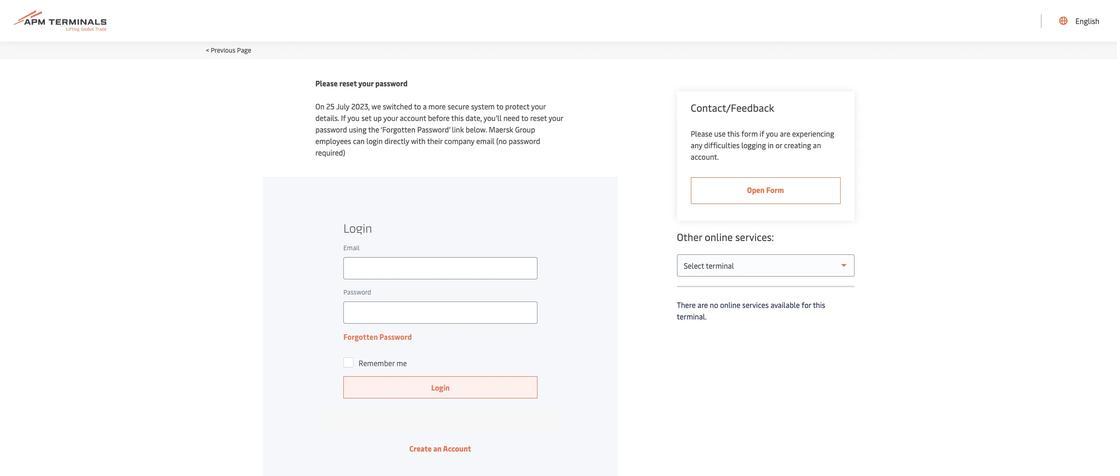 Task type: vqa. For each thing, say whether or not it's contained in the screenshot.
This inside the "There are no online services available for this terminal."
yes



Task type: locate. For each thing, give the bounding box(es) containing it.
2 horizontal spatial to
[[521, 113, 529, 123]]

there
[[677, 300, 696, 310]]

0 horizontal spatial password
[[316, 124, 347, 135]]

1 vertical spatial you
[[766, 129, 778, 139]]

1 vertical spatial online
[[720, 300, 741, 310]]

or
[[776, 140, 783, 150]]

1 vertical spatial an
[[433, 444, 442, 454]]

english
[[1076, 16, 1100, 26]]

1 vertical spatial are
[[698, 300, 708, 310]]

password down group
[[509, 136, 540, 146]]

your right protect
[[531, 101, 546, 111]]

protect
[[505, 101, 530, 111]]

this inside there are no online services available for this terminal.
[[813, 300, 825, 310]]

are left no
[[698, 300, 708, 310]]

to up group
[[521, 113, 529, 123]]

please use this form if you are experiencing any difficulties logging in or creating an account.
[[691, 129, 834, 162]]

system
[[471, 101, 495, 111]]

1 horizontal spatial are
[[780, 129, 791, 139]]

please for please reset your password
[[316, 78, 338, 88]]

0 vertical spatial are
[[780, 129, 791, 139]]

<
[[206, 46, 209, 55]]

are inside there are no online services available for this terminal.
[[698, 300, 708, 310]]

this inside the please use this form if you are experiencing any difficulties logging in or creating an account.
[[728, 129, 740, 139]]

an down experiencing
[[813, 140, 821, 150]]

1 vertical spatial please
[[691, 129, 713, 139]]

2 vertical spatial password
[[509, 136, 540, 146]]

online right no
[[720, 300, 741, 310]]

account
[[443, 444, 471, 454]]

are up or
[[780, 129, 791, 139]]

available
[[771, 300, 800, 310]]

0 horizontal spatial this
[[451, 113, 464, 123]]

please up any
[[691, 129, 713, 139]]

0 vertical spatial you
[[348, 113, 360, 123]]

are
[[780, 129, 791, 139], [698, 300, 708, 310]]

this
[[451, 113, 464, 123], [728, 129, 740, 139], [813, 300, 825, 310]]

if
[[760, 129, 765, 139]]

2 vertical spatial this
[[813, 300, 825, 310]]

any
[[691, 140, 703, 150]]

reset
[[339, 78, 357, 88], [530, 113, 547, 123]]

to up you'll
[[496, 101, 504, 111]]

2023,
[[351, 101, 370, 111]]

your
[[358, 78, 374, 88], [531, 101, 546, 111], [383, 113, 398, 123], [549, 113, 563, 123]]

0 horizontal spatial you
[[348, 113, 360, 123]]

switched
[[383, 101, 412, 111]]

up
[[373, 113, 382, 123]]

1 vertical spatial reset
[[530, 113, 547, 123]]

creating
[[784, 140, 811, 150]]

please reset your password
[[316, 78, 408, 88]]

are inside the please use this form if you are experiencing any difficulties logging in or creating an account.
[[780, 129, 791, 139]]

an
[[813, 140, 821, 150], [433, 444, 442, 454]]

login
[[367, 136, 383, 146]]

2 horizontal spatial this
[[813, 300, 825, 310]]

you inside the please use this form if you are experiencing any difficulties logging in or creating an account.
[[766, 129, 778, 139]]

other online services:
[[677, 230, 774, 244]]

previous
[[211, 46, 236, 55]]

this right for
[[813, 300, 825, 310]]

your up "2023,"
[[358, 78, 374, 88]]

0 horizontal spatial an
[[433, 444, 442, 454]]

secure
[[448, 101, 469, 111]]

25
[[326, 101, 335, 111]]

1 horizontal spatial an
[[813, 140, 821, 150]]

1 horizontal spatial reset
[[530, 113, 547, 123]]

required)
[[316, 147, 345, 158]]

reset inside on 25 july 2023, we switched to a more secure system to protect your details. if you set up your account before this date, you'll need to reset your password using the 'forgotten password' link below. maersk group employees can login directly with their company email (no password required)
[[530, 113, 547, 123]]

to
[[414, 101, 421, 111], [496, 101, 504, 111], [521, 113, 529, 123]]

details.
[[316, 113, 339, 123]]

reset up group
[[530, 113, 547, 123]]

reset up july
[[339, 78, 357, 88]]

services:
[[736, 230, 774, 244]]

0 horizontal spatial are
[[698, 300, 708, 310]]

password'
[[417, 124, 450, 135]]

this up link at the top of the page
[[451, 113, 464, 123]]

online
[[705, 230, 733, 244], [720, 300, 741, 310]]

other
[[677, 230, 702, 244]]

0 vertical spatial an
[[813, 140, 821, 150]]

there are no online services available for this terminal.
[[677, 300, 825, 322]]

1 horizontal spatial you
[[766, 129, 778, 139]]

need
[[504, 113, 520, 123]]

2 horizontal spatial password
[[509, 136, 540, 146]]

with
[[411, 136, 426, 146]]

please
[[316, 78, 338, 88], [691, 129, 713, 139]]

0 vertical spatial reset
[[339, 78, 357, 88]]

0 vertical spatial please
[[316, 78, 338, 88]]

this right use
[[728, 129, 740, 139]]

0 horizontal spatial to
[[414, 101, 421, 111]]

an inside the please use this form if you are experiencing any difficulties logging in or creating an account.
[[813, 140, 821, 150]]

form
[[742, 129, 758, 139]]

you
[[348, 113, 360, 123], [766, 129, 778, 139]]

for
[[802, 300, 811, 310]]

password up employees
[[316, 124, 347, 135]]

you inside on 25 july 2023, we switched to a more secure system to protect your details. if you set up your account before this date, you'll need to reset your password using the 'forgotten password' link below. maersk group employees can login directly with their company email (no password required)
[[348, 113, 360, 123]]

services
[[742, 300, 769, 310]]

open form link
[[691, 178, 841, 204]]

maersk
[[489, 124, 513, 135]]

using
[[349, 124, 367, 135]]

please inside the please use this form if you are experiencing any difficulties logging in or creating an account.
[[691, 129, 713, 139]]

we
[[372, 101, 381, 111]]

0 vertical spatial password
[[375, 78, 408, 88]]

group
[[515, 124, 535, 135]]

1 horizontal spatial password
[[375, 78, 408, 88]]

password
[[375, 78, 408, 88], [316, 124, 347, 135], [509, 136, 540, 146]]

0 horizontal spatial please
[[316, 78, 338, 88]]

to left a
[[414, 101, 421, 111]]

this inside on 25 july 2023, we switched to a more secure system to protect your details. if you set up your account before this date, you'll need to reset your password using the 'forgotten password' link below. maersk group employees can login directly with their company email (no password required)
[[451, 113, 464, 123]]

1 horizontal spatial please
[[691, 129, 713, 139]]

online right other
[[705, 230, 733, 244]]

1 horizontal spatial this
[[728, 129, 740, 139]]

password up switched
[[375, 78, 408, 88]]

0 vertical spatial this
[[451, 113, 464, 123]]

please up 25 at the left of the page
[[316, 78, 338, 88]]

an right create on the left bottom
[[433, 444, 442, 454]]

1 vertical spatial this
[[728, 129, 740, 139]]

difficulties
[[704, 140, 740, 150]]



Task type: describe. For each thing, give the bounding box(es) containing it.
more
[[429, 101, 446, 111]]

create an account
[[409, 444, 471, 454]]

online inside there are no online services available for this terminal.
[[720, 300, 741, 310]]

their
[[427, 136, 443, 146]]

the
[[368, 124, 379, 135]]

experiencing
[[792, 129, 834, 139]]

employees
[[316, 136, 351, 146]]

please for please use this form if you are experiencing any difficulties logging in or creating an account.
[[691, 129, 713, 139]]

< previous page
[[206, 46, 251, 55]]

logging
[[742, 140, 766, 150]]

on
[[316, 101, 325, 111]]

page
[[237, 46, 251, 55]]

1 horizontal spatial to
[[496, 101, 504, 111]]

account.
[[691, 152, 719, 162]]

english button
[[1060, 0, 1100, 42]]

set
[[361, 113, 372, 123]]

your right 'up'
[[383, 113, 398, 123]]

no
[[710, 300, 718, 310]]

open
[[747, 185, 765, 195]]

directly
[[385, 136, 409, 146]]

if
[[341, 113, 346, 123]]

account
[[400, 113, 426, 123]]

create an account link
[[409, 444, 471, 454]]

form
[[766, 185, 784, 195]]

previous page link
[[211, 46, 251, 55]]

contact/feedback
[[691, 101, 774, 115]]

july
[[336, 101, 350, 111]]

a
[[423, 101, 427, 111]]

0 horizontal spatial reset
[[339, 78, 357, 88]]

use
[[714, 129, 726, 139]]

(no
[[496, 136, 507, 146]]

date,
[[466, 113, 482, 123]]

link
[[452, 124, 464, 135]]

terminal.
[[677, 312, 707, 322]]

create
[[409, 444, 432, 454]]

company
[[445, 136, 475, 146]]

your right need
[[549, 113, 563, 123]]

0 vertical spatial online
[[705, 230, 733, 244]]

in
[[768, 140, 774, 150]]

open form
[[747, 185, 784, 195]]

on 25 july 2023, we switched to a more secure system to protect your details. if you set up your account before this date, you'll need to reset your password using the 'forgotten password' link below. maersk group employees can login directly with their company email (no password required)
[[316, 101, 563, 158]]

email
[[476, 136, 495, 146]]

'forgotten
[[381, 124, 415, 135]]

you'll
[[484, 113, 502, 123]]

below.
[[466, 124, 487, 135]]

before
[[428, 113, 450, 123]]

can
[[353, 136, 365, 146]]

1 vertical spatial password
[[316, 124, 347, 135]]



